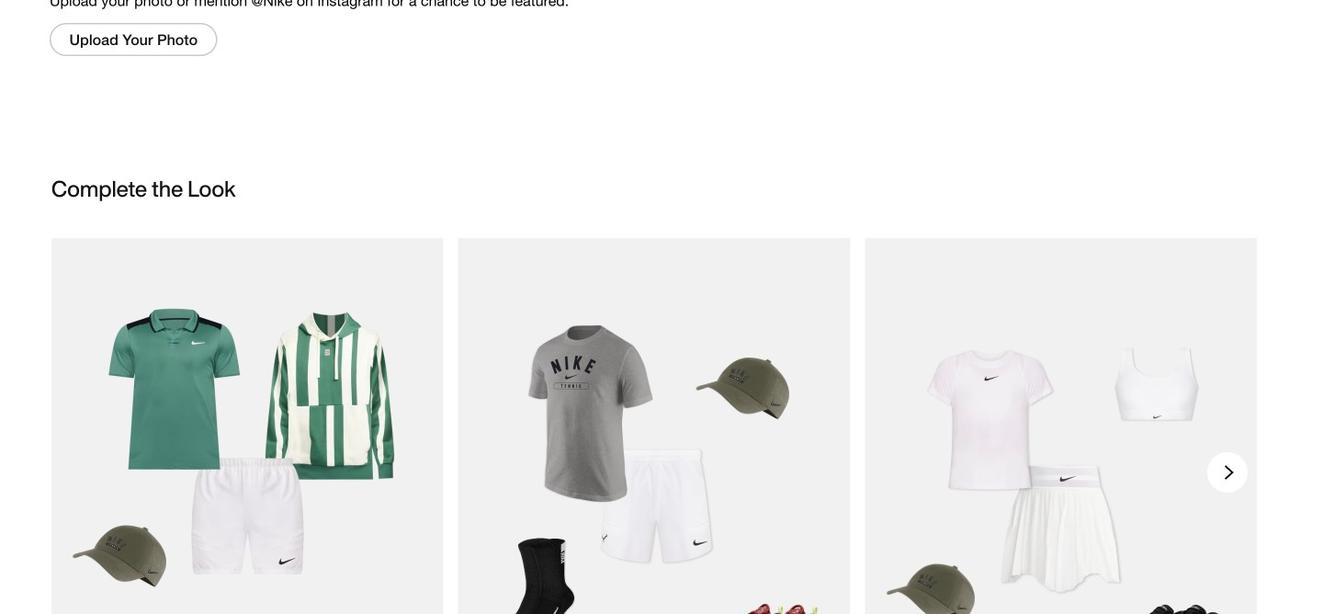Task type: describe. For each thing, give the bounding box(es) containing it.
nike tennis men's t-shirt image
[[528, 325, 654, 503]]

nike tennis campus cap image for "nikecourt advantage women's dri-fit short-sleeve tennis top" image
[[887, 564, 976, 614]]

rafa men's nike dri-fit adv 7" tennis shorts image
[[598, 447, 715, 565]]

nikecourt air zoom vapor pro 2 women's clay tennis shoes image
[[1113, 604, 1229, 614]]

nikecourt advantage men's dri-fit 7" tennis shorts image
[[188, 455, 307, 577]]



Task type: vqa. For each thing, say whether or not it's contained in the screenshot.
Nike Home Page image
no



Task type: locate. For each thing, give the bounding box(es) containing it.
nikecourt dri-fit slam women's tennis skirt image
[[999, 463, 1124, 595]]

next image
[[1226, 466, 1233, 480]]

nikecourt air zoom nxt men's hard court tennis shoes image
[[709, 604, 827, 614]]

nikecourt advantage women's dri-fit short-sleeve tennis top image
[[925, 347, 1056, 492]]

menu bar
[[313, 0, 1011, 4]]

2 horizontal spatial nike tennis campus cap image
[[887, 564, 976, 614]]

1 horizontal spatial nike tennis campus cap image
[[696, 357, 790, 420]]

nikecourt advantage men's dri-fit tennis polo image
[[107, 307, 242, 472]]

nike tennis campus cap image for nike tennis men's t-shirt image
[[696, 357, 790, 420]]

nike tennis campus cap image
[[696, 357, 790, 420], [72, 525, 167, 588], [887, 564, 976, 614]]

0 horizontal spatial nike tennis campus cap image
[[72, 525, 167, 588]]

nikecourt heritage men's dri-fit fleece tennis hoodie image
[[263, 310, 397, 482]]

nike alate all u women's light-support lightly lined ribbed sports bra image
[[1113, 345, 1200, 423]]

nike multiplier crew sock (2 pairs) image
[[498, 538, 576, 614]]



